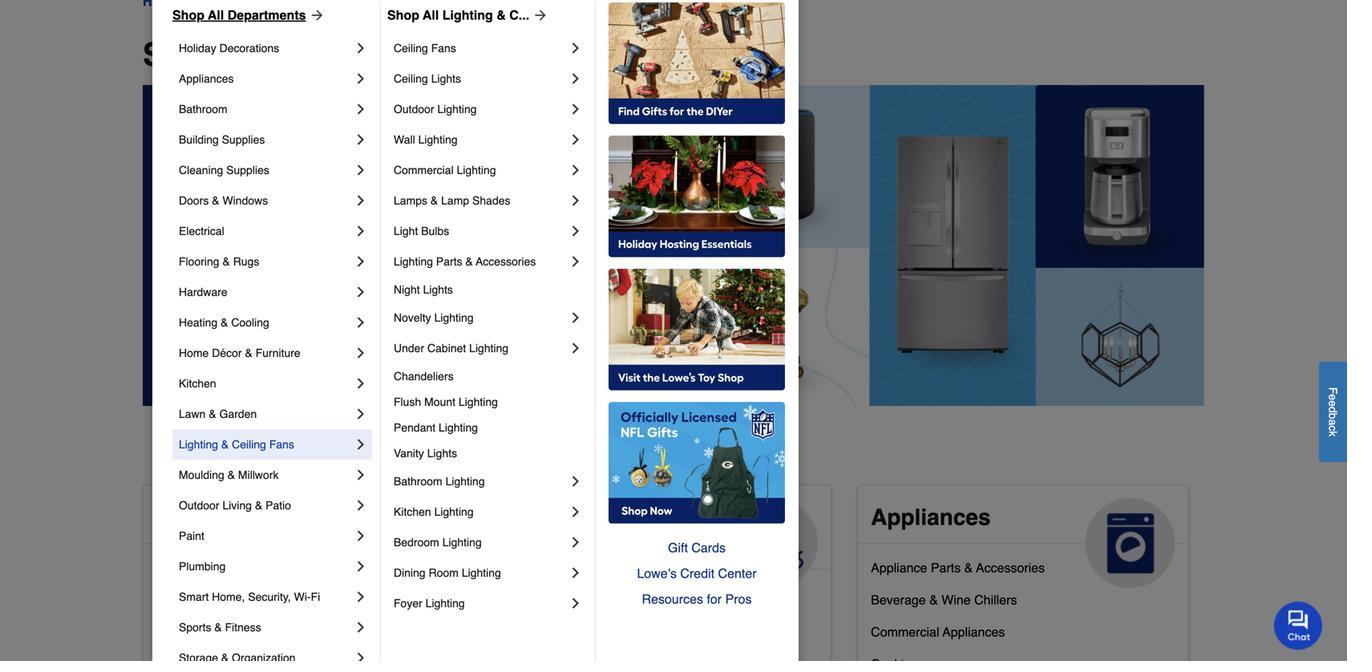 Task type: locate. For each thing, give the bounding box(es) containing it.
decorations
[[219, 42, 279, 55]]

accessible inside 'accessible bathroom' "link"
[[156, 560, 218, 575]]

bathroom down vanity lights
[[394, 475, 443, 488]]

supplies
[[222, 133, 265, 146], [226, 164, 269, 176], [571, 586, 620, 601]]

pros
[[726, 592, 752, 606]]

& right houses,
[[624, 618, 632, 633]]

lamps & lamp shades
[[394, 194, 511, 207]]

outdoor lighting
[[394, 103, 477, 116]]

appliances down wine
[[943, 624, 1005, 639]]

departments down arrow right icon
[[281, 36, 477, 73]]

accessible home
[[156, 505, 342, 530]]

accessible down moulding
[[156, 505, 274, 530]]

chevron right image for dining room lighting
[[568, 565, 584, 581]]

departments for shop all departments
[[228, 8, 306, 22]]

0 horizontal spatial bedroom
[[221, 592, 273, 607]]

1 horizontal spatial parts
[[931, 560, 961, 575]]

commercial for commercial lighting
[[394, 164, 454, 176]]

0 vertical spatial supplies
[[222, 133, 265, 146]]

gift
[[668, 540, 688, 555]]

kitchen up lawn
[[179, 377, 216, 390]]

0 horizontal spatial fans
[[269, 438, 294, 451]]

& left lamp
[[431, 194, 438, 207]]

1 vertical spatial commercial
[[871, 624, 940, 639]]

pet left beds,
[[514, 618, 533, 633]]

shop up holiday
[[172, 8, 205, 22]]

1 shop from the left
[[172, 8, 205, 22]]

departments
[[228, 8, 306, 22], [281, 36, 477, 73]]

1 vertical spatial lights
[[423, 283, 453, 296]]

0 horizontal spatial all
[[208, 8, 224, 22]]

1 vertical spatial ceiling
[[394, 72, 428, 85]]

bathroom
[[179, 103, 228, 116], [394, 475, 443, 488], [221, 560, 277, 575]]

0 horizontal spatial pet
[[514, 618, 533, 633]]

parts down bulbs
[[436, 255, 463, 268]]

bathroom up the building
[[179, 103, 228, 116]]

departments inside 'link'
[[228, 8, 306, 22]]

night lights link
[[394, 277, 584, 302]]

1 horizontal spatial fans
[[431, 42, 456, 55]]

home,
[[212, 590, 245, 603]]

2 vertical spatial home
[[267, 624, 301, 639]]

e up d
[[1327, 394, 1340, 400]]

pet beds, houses, & furniture
[[514, 618, 687, 633]]

all up ceiling fans
[[423, 8, 439, 22]]

find gifts for the diyer. image
[[609, 2, 785, 124]]

light
[[394, 225, 418, 237]]

chevron right image for lawn & garden
[[353, 406, 369, 422]]

credit
[[681, 566, 715, 581]]

bedroom up fitness
[[221, 592, 273, 607]]

commercial down beverage at the right of page
[[871, 624, 940, 639]]

chat invite button image
[[1275, 601, 1324, 650]]

lighting down bathroom lighting
[[434, 505, 474, 518]]

0 horizontal spatial parts
[[436, 255, 463, 268]]

1 horizontal spatial shop
[[387, 8, 420, 22]]

ceiling up millwork
[[232, 438, 266, 451]]

lighting up wall lighting link
[[438, 103, 477, 116]]

1 horizontal spatial bedroom
[[394, 536, 439, 549]]

appliances down holiday
[[179, 72, 234, 85]]

shop up ceiling fans
[[387, 8, 420, 22]]

0 vertical spatial lights
[[431, 72, 461, 85]]

flooring
[[179, 255, 219, 268]]

fans up ceiling lights
[[431, 42, 456, 55]]

a
[[1327, 419, 1340, 425]]

1 vertical spatial departments
[[281, 36, 477, 73]]

visit the lowe's toy shop. image
[[609, 269, 785, 391]]

departments up holiday decorations link
[[228, 8, 306, 22]]

ceiling up ceiling lights
[[394, 42, 428, 55]]

chevron right image for kitchen lighting
[[568, 504, 584, 520]]

e
[[1327, 394, 1340, 400], [1327, 400, 1340, 406]]

1 horizontal spatial outdoor
[[394, 103, 434, 116]]

pendant lighting link
[[394, 415, 584, 440]]

& right doors
[[212, 194, 219, 207]]

1 vertical spatial fans
[[269, 438, 294, 451]]

ceiling fans link
[[394, 33, 568, 63]]

kitchen up bedroom lighting at the bottom of the page
[[394, 505, 431, 518]]

shop all departments
[[143, 36, 477, 73]]

3 accessible from the top
[[156, 592, 218, 607]]

lamps & lamp shades link
[[394, 185, 568, 216]]

1 vertical spatial pet
[[514, 618, 533, 633]]

furniture down resources
[[636, 618, 687, 633]]

1 vertical spatial accessories
[[977, 560, 1045, 575]]

décor
[[212, 347, 242, 359]]

accessible inside accessible entry & home link
[[156, 624, 218, 639]]

accessible up sports
[[156, 592, 218, 607]]

chevron right image for lamps & lamp shades
[[568, 193, 584, 209]]

& left c...
[[497, 8, 506, 22]]

cleaning supplies
[[179, 164, 269, 176]]

animal & pet care
[[514, 505, 652, 556]]

enjoy savings year-round. no matter what you're shopping for, find what you need at a great price. image
[[143, 85, 1205, 406]]

pet inside animal & pet care
[[617, 505, 652, 530]]

b
[[1327, 413, 1340, 419]]

accessible entry & home
[[156, 624, 301, 639]]

& up moulding & millwork at the left bottom
[[221, 438, 229, 451]]

lights for vanity lights
[[427, 447, 457, 460]]

paint
[[179, 529, 204, 542]]

0 vertical spatial commercial
[[394, 164, 454, 176]]

1 e from the top
[[1327, 394, 1340, 400]]

supplies for cleaning supplies
[[226, 164, 269, 176]]

0 horizontal spatial kitchen
[[179, 377, 216, 390]]

0 vertical spatial ceiling
[[394, 42, 428, 55]]

ceiling fans
[[394, 42, 456, 55]]

accessible home link
[[144, 485, 474, 588]]

foyer
[[394, 597, 423, 610]]

0 horizontal spatial outdoor
[[179, 499, 219, 512]]

1 vertical spatial supplies
[[226, 164, 269, 176]]

bathroom for bathroom lighting
[[394, 475, 443, 488]]

lighting up dining room lighting at the bottom left of page
[[443, 536, 482, 549]]

0 vertical spatial parts
[[436, 255, 463, 268]]

electrical link
[[179, 216, 353, 246]]

supplies up windows
[[226, 164, 269, 176]]

accessories up chillers
[[977, 560, 1045, 575]]

appliances link down decorations
[[179, 63, 353, 94]]

millwork
[[238, 468, 279, 481]]

1 vertical spatial furniture
[[636, 618, 687, 633]]

chevron right image for holiday decorations
[[353, 40, 369, 56]]

chevron right image for outdoor lighting
[[568, 101, 584, 117]]

2 accessible from the top
[[156, 560, 218, 575]]

all
[[208, 8, 224, 22], [423, 8, 439, 22], [231, 36, 272, 73]]

accessible
[[156, 505, 274, 530], [156, 560, 218, 575], [156, 592, 218, 607], [156, 624, 218, 639]]

2 vertical spatial supplies
[[571, 586, 620, 601]]

0 horizontal spatial commercial
[[394, 164, 454, 176]]

2 vertical spatial bathroom
[[221, 560, 277, 575]]

dining room lighting link
[[394, 558, 568, 588]]

furniture up kitchen link
[[256, 347, 301, 359]]

lighting up night
[[394, 255, 433, 268]]

all down shop all departments 'link'
[[231, 36, 272, 73]]

lighting down wall lighting link
[[457, 164, 496, 176]]

& left millwork
[[228, 468, 235, 481]]

0 vertical spatial accessories
[[476, 255, 536, 268]]

0 horizontal spatial appliances link
[[179, 63, 353, 94]]

light bulbs link
[[394, 216, 568, 246]]

& inside "link"
[[624, 618, 632, 633]]

moulding & millwork
[[179, 468, 279, 481]]

accessible down smart
[[156, 624, 218, 639]]

supplies up houses,
[[571, 586, 620, 601]]

lighting up moulding
[[179, 438, 218, 451]]

1 horizontal spatial accessories
[[977, 560, 1045, 575]]

1 accessible from the top
[[156, 505, 274, 530]]

smart
[[179, 590, 209, 603]]

2 e from the top
[[1327, 400, 1340, 406]]

shop inside 'link'
[[172, 8, 205, 22]]

all inside 'link'
[[208, 8, 224, 22]]

holiday hosting essentials. image
[[609, 136, 785, 258]]

holiday
[[179, 42, 216, 55]]

cabinet
[[428, 342, 466, 355]]

1 horizontal spatial pet
[[617, 505, 652, 530]]

0 vertical spatial furniture
[[256, 347, 301, 359]]

lamps
[[394, 194, 428, 207]]

lights up outdoor lighting
[[431, 72, 461, 85]]

lowe's credit center
[[637, 566, 757, 581]]

c...
[[510, 8, 530, 22]]

livestock
[[514, 586, 567, 601]]

supplies up cleaning supplies
[[222, 133, 265, 146]]

1 horizontal spatial all
[[231, 36, 272, 73]]

bedroom up dining
[[394, 536, 439, 549]]

0 horizontal spatial shop
[[172, 8, 205, 22]]

1 vertical spatial bedroom
[[221, 592, 273, 607]]

1 vertical spatial outdoor
[[179, 499, 219, 512]]

lights for ceiling lights
[[431, 72, 461, 85]]

1 horizontal spatial appliances link
[[859, 485, 1189, 588]]

flush
[[394, 395, 421, 408]]

electrical
[[179, 225, 224, 237]]

cleaning supplies link
[[179, 155, 353, 185]]

chevron right image for outdoor living & patio
[[353, 497, 369, 513]]

wall lighting link
[[394, 124, 568, 155]]

shop
[[172, 8, 205, 22], [387, 8, 420, 22]]

2 vertical spatial lights
[[427, 447, 457, 460]]

accessible up smart
[[156, 560, 218, 575]]

arrow right image
[[306, 7, 325, 23]]

smart home, security, wi-fi
[[179, 590, 320, 603]]

chevron right image
[[353, 40, 369, 56], [568, 40, 584, 56], [568, 101, 584, 117], [353, 132, 369, 148], [568, 162, 584, 178], [353, 193, 369, 209], [353, 223, 369, 239], [568, 254, 584, 270], [353, 284, 369, 300], [568, 310, 584, 326], [353, 375, 369, 391], [353, 406, 369, 422], [353, 436, 369, 452], [353, 467, 369, 483], [353, 497, 369, 513], [568, 504, 584, 520], [568, 565, 584, 581], [353, 619, 369, 635], [353, 650, 369, 661]]

4 accessible from the top
[[156, 624, 218, 639]]

2 shop from the left
[[387, 8, 420, 22]]

accessories up night lights link
[[476, 255, 536, 268]]

1 horizontal spatial furniture
[[636, 618, 687, 633]]

& right entry
[[255, 624, 263, 639]]

accessible inside accessible home link
[[156, 505, 274, 530]]

k
[[1327, 431, 1340, 436]]

outdoor for outdoor living & patio
[[179, 499, 219, 512]]

0 vertical spatial bathroom
[[179, 103, 228, 116]]

animal
[[514, 505, 589, 530]]

appliances up appliance parts & accessories
[[871, 505, 991, 530]]

0 vertical spatial kitchen
[[179, 377, 216, 390]]

accessible bedroom link
[[156, 589, 273, 621]]

f
[[1327, 387, 1340, 394]]

lights down the pendant lighting
[[427, 447, 457, 460]]

dining room lighting
[[394, 566, 501, 579]]

commercial down wall lighting
[[394, 164, 454, 176]]

accessible home image
[[371, 498, 461, 588]]

chevron right image for electrical
[[353, 223, 369, 239]]

chevron right image for lighting & ceiling fans
[[353, 436, 369, 452]]

chevron right image for smart home, security, wi-fi
[[353, 589, 369, 605]]

ceiling down ceiling fans
[[394, 72, 428, 85]]

1 vertical spatial parts
[[931, 560, 961, 575]]

outdoor down moulding
[[179, 499, 219, 512]]

2 horizontal spatial all
[[423, 8, 439, 22]]

outdoor up wall in the left of the page
[[394, 103, 434, 116]]

all up holiday decorations
[[208, 8, 224, 22]]

hardware link
[[179, 277, 353, 307]]

1 horizontal spatial kitchen
[[394, 505, 431, 518]]

resources for pros link
[[609, 586, 785, 612]]

0 vertical spatial pet
[[617, 505, 652, 530]]

chevron right image for hardware
[[353, 284, 369, 300]]

appliances link up chillers
[[859, 485, 1189, 588]]

1 vertical spatial kitchen
[[394, 505, 431, 518]]

0 vertical spatial departments
[[228, 8, 306, 22]]

parts up beverage & wine chillers
[[931, 560, 961, 575]]

0 horizontal spatial accessories
[[476, 255, 536, 268]]

fans up moulding & millwork 'link'
[[269, 438, 294, 451]]

& right animal
[[595, 505, 611, 530]]

& left cooling
[[221, 316, 228, 329]]

heating & cooling
[[179, 316, 269, 329]]

ceiling for ceiling fans
[[394, 42, 428, 55]]

1 vertical spatial appliances
[[871, 505, 991, 530]]

pet inside "link"
[[514, 618, 533, 633]]

living
[[223, 499, 252, 512]]

1 horizontal spatial commercial
[[871, 624, 940, 639]]

c
[[1327, 425, 1340, 431]]

& left patio
[[255, 499, 263, 512]]

chevron right image for kitchen
[[353, 375, 369, 391]]

kitchen for kitchen
[[179, 377, 216, 390]]

home
[[179, 347, 209, 359], [280, 505, 342, 530], [267, 624, 301, 639]]

accessible inside accessible bedroom link
[[156, 592, 218, 607]]

chevron right image for lighting parts & accessories
[[568, 254, 584, 270]]

commercial appliances link
[[871, 621, 1005, 653]]

parts
[[436, 255, 463, 268], [931, 560, 961, 575]]

chevron right image for under cabinet lighting
[[568, 340, 584, 356]]

sports & fitness
[[179, 621, 261, 634]]

0 horizontal spatial furniture
[[256, 347, 301, 359]]

lights
[[431, 72, 461, 85], [423, 283, 453, 296], [427, 447, 457, 460]]

chevron right image
[[353, 71, 369, 87], [568, 71, 584, 87], [353, 101, 369, 117], [568, 132, 584, 148], [353, 162, 369, 178], [568, 193, 584, 209], [568, 223, 584, 239], [353, 254, 369, 270], [353, 314, 369, 331], [568, 340, 584, 356], [353, 345, 369, 361], [568, 473, 584, 489], [353, 528, 369, 544], [568, 534, 584, 550], [353, 558, 369, 574], [353, 589, 369, 605], [568, 595, 584, 611]]

parts for appliance
[[931, 560, 961, 575]]

accessories for lighting parts & accessories
[[476, 255, 536, 268]]

outdoor for outdoor lighting
[[394, 103, 434, 116]]

& inside "link"
[[212, 194, 219, 207]]

bathroom up smart home, security, wi-fi at bottom left
[[221, 560, 277, 575]]

bathroom inside "link"
[[221, 560, 277, 575]]

chevron right image for moulding & millwork
[[353, 467, 369, 483]]

lighting up pendant lighting link
[[459, 395, 498, 408]]

lighting down "room"
[[426, 597, 465, 610]]

0 vertical spatial bedroom
[[394, 536, 439, 549]]

lighting up ceiling fans link
[[443, 8, 493, 22]]

& right lawn
[[209, 408, 216, 420]]

0 vertical spatial outdoor
[[394, 103, 434, 116]]

lights up novelty lighting on the top of page
[[423, 283, 453, 296]]

heating & cooling link
[[179, 307, 353, 338]]

f e e d b a c k
[[1327, 387, 1340, 436]]

1 vertical spatial bathroom
[[394, 475, 443, 488]]

supplies for livestock supplies
[[571, 586, 620, 601]]

lighting & ceiling fans link
[[179, 429, 353, 460]]

e up b at the bottom of page
[[1327, 400, 1340, 406]]

outdoor inside 'link'
[[179, 499, 219, 512]]

outdoor lighting link
[[394, 94, 568, 124]]

pet up lowe's
[[617, 505, 652, 530]]



Task type: describe. For each thing, give the bounding box(es) containing it.
chevron right image for bathroom lighting
[[568, 473, 584, 489]]

1 vertical spatial appliances link
[[859, 485, 1189, 588]]

commercial for commercial appliances
[[871, 624, 940, 639]]

chevron right image for wall lighting
[[568, 132, 584, 148]]

moulding & millwork link
[[179, 460, 353, 490]]

chevron right image for paint
[[353, 528, 369, 544]]

bedroom lighting
[[394, 536, 482, 549]]

lighting up chandeliers link
[[469, 342, 509, 355]]

windows
[[223, 194, 268, 207]]

holiday decorations link
[[179, 33, 353, 63]]

lighting up under cabinet lighting
[[434, 311, 474, 324]]

pendant
[[394, 421, 436, 434]]

ceiling for ceiling lights
[[394, 72, 428, 85]]

pet beds, houses, & furniture link
[[514, 614, 687, 647]]

accessible bathroom link
[[156, 557, 277, 589]]

& inside animal & pet care
[[595, 505, 611, 530]]

lighting parts & accessories
[[394, 255, 536, 268]]

& up wine
[[965, 560, 973, 575]]

chevron right image for bathroom
[[353, 101, 369, 117]]

chevron right image for cleaning supplies
[[353, 162, 369, 178]]

arrow right image
[[530, 7, 549, 23]]

beverage & wine chillers link
[[871, 589, 1018, 621]]

supplies for building supplies
[[222, 133, 265, 146]]

houses,
[[573, 618, 620, 633]]

& left rugs
[[223, 255, 230, 268]]

foyer lighting link
[[394, 588, 568, 619]]

animal & pet care link
[[501, 485, 831, 588]]

accessible for accessible bathroom
[[156, 560, 218, 575]]

fitness
[[225, 621, 261, 634]]

lighting down outdoor lighting
[[418, 133, 458, 146]]

shop all lighting & c... link
[[387, 6, 549, 25]]

0 vertical spatial appliances link
[[179, 63, 353, 94]]

chevron right image for appliances
[[353, 71, 369, 87]]

building
[[179, 133, 219, 146]]

chevron right image for ceiling fans
[[568, 40, 584, 56]]

chevron right image for heating & cooling
[[353, 314, 369, 331]]

1 vertical spatial home
[[280, 505, 342, 530]]

kitchen lighting
[[394, 505, 474, 518]]

all for departments
[[208, 8, 224, 22]]

beverage & wine chillers
[[871, 592, 1018, 607]]

shop all departments link
[[172, 6, 325, 25]]

home décor & furniture link
[[179, 338, 353, 368]]

lowe's
[[637, 566, 677, 581]]

chevron right image for bedroom lighting
[[568, 534, 584, 550]]

night lights
[[394, 283, 453, 296]]

cooling
[[231, 316, 269, 329]]

chillers
[[975, 592, 1018, 607]]

wine
[[942, 592, 971, 607]]

chevron right image for building supplies
[[353, 132, 369, 148]]

accessible for accessible home
[[156, 505, 274, 530]]

novelty
[[394, 311, 431, 324]]

0 vertical spatial appliances
[[179, 72, 234, 85]]

accessories for appliance parts & accessories
[[977, 560, 1045, 575]]

& down light bulbs link
[[466, 255, 473, 268]]

shop
[[143, 36, 223, 73]]

cards
[[692, 540, 726, 555]]

lighting down "flush mount lighting"
[[439, 421, 478, 434]]

lawn
[[179, 408, 206, 420]]

chevron right image for ceiling lights
[[568, 71, 584, 87]]

chevron right image for sports & fitness
[[353, 619, 369, 635]]

gift cards
[[668, 540, 726, 555]]

security,
[[248, 590, 291, 603]]

vanity lights link
[[394, 440, 584, 466]]

parts for lighting
[[436, 255, 463, 268]]

wall
[[394, 133, 415, 146]]

shop all departments
[[172, 8, 306, 22]]

chevron right image for home décor & furniture
[[353, 345, 369, 361]]

patio
[[266, 499, 291, 512]]

wall lighting
[[394, 133, 458, 146]]

lawn & garden link
[[179, 399, 353, 429]]

appliance parts & accessories link
[[871, 557, 1045, 589]]

accessible bathroom
[[156, 560, 277, 575]]

fi
[[311, 590, 320, 603]]

room
[[429, 566, 459, 579]]

animal & pet care image
[[729, 498, 818, 588]]

bathroom for bathroom
[[179, 103, 228, 116]]

ceiling lights link
[[394, 63, 568, 94]]

mount
[[424, 395, 456, 408]]

cleaning
[[179, 164, 223, 176]]

under cabinet lighting
[[394, 342, 509, 355]]

lighting parts & accessories link
[[394, 246, 568, 277]]

shop all lighting & c...
[[387, 8, 530, 22]]

& left wine
[[930, 592, 938, 607]]

entry
[[221, 624, 251, 639]]

doors
[[179, 194, 209, 207]]

light bulbs
[[394, 225, 449, 237]]

kitchen for kitchen lighting
[[394, 505, 431, 518]]

plumbing
[[179, 560, 226, 573]]

building supplies
[[179, 133, 265, 146]]

flooring & rugs link
[[179, 246, 353, 277]]

chevron right image for flooring & rugs
[[353, 254, 369, 270]]

0 vertical spatial fans
[[431, 42, 456, 55]]

plumbing link
[[179, 551, 353, 582]]

foyer lighting
[[394, 597, 465, 610]]

kitchen link
[[179, 368, 353, 399]]

lighting up foyer lighting link
[[462, 566, 501, 579]]

chevron right image for light bulbs
[[568, 223, 584, 239]]

chevron right image for doors & windows
[[353, 193, 369, 209]]

sports & fitness link
[[179, 612, 353, 643]]

departments for shop all departments
[[281, 36, 477, 73]]

chevron right image for commercial lighting
[[568, 162, 584, 178]]

doors & windows link
[[179, 185, 353, 216]]

pendant lighting
[[394, 421, 478, 434]]

officially licensed n f l gifts. shop now. image
[[609, 402, 785, 524]]

flooring & rugs
[[179, 255, 259, 268]]

sports
[[179, 621, 211, 634]]

chevron right image for foyer lighting
[[568, 595, 584, 611]]

f e e d b a c k button
[[1320, 362, 1348, 462]]

lights for night lights
[[423, 283, 453, 296]]

chevron right image for novelty lighting
[[568, 310, 584, 326]]

dining
[[394, 566, 426, 579]]

vanity lights
[[394, 447, 457, 460]]

lamp
[[441, 194, 469, 207]]

building supplies link
[[179, 124, 353, 155]]

& down accessible bedroom link
[[214, 621, 222, 634]]

accessible for accessible entry & home
[[156, 624, 218, 639]]

shop for shop all lighting & c...
[[387, 8, 420, 22]]

heating
[[179, 316, 218, 329]]

& right the décor
[[245, 347, 253, 359]]

furniture inside "link"
[[636, 618, 687, 633]]

2 vertical spatial ceiling
[[232, 438, 266, 451]]

chandeliers link
[[394, 363, 584, 389]]

doors & windows
[[179, 194, 268, 207]]

2 vertical spatial appliances
[[943, 624, 1005, 639]]

all for lighting
[[423, 8, 439, 22]]

beverage
[[871, 592, 926, 607]]

0 vertical spatial home
[[179, 347, 209, 359]]

shop for shop all departments
[[172, 8, 205, 22]]

bathroom lighting link
[[394, 466, 568, 497]]

chevron right image for plumbing
[[353, 558, 369, 574]]

appliances image
[[1086, 498, 1176, 588]]

bedroom lighting link
[[394, 527, 568, 558]]

garden
[[219, 408, 257, 420]]

accessible for accessible bedroom
[[156, 592, 218, 607]]

kitchen lighting link
[[394, 497, 568, 527]]

night
[[394, 283, 420, 296]]

lighting up kitchen lighting link
[[446, 475, 485, 488]]



Task type: vqa. For each thing, say whether or not it's contained in the screenshot.
Up to 35 Percent Off Select Small Appliances. image
no



